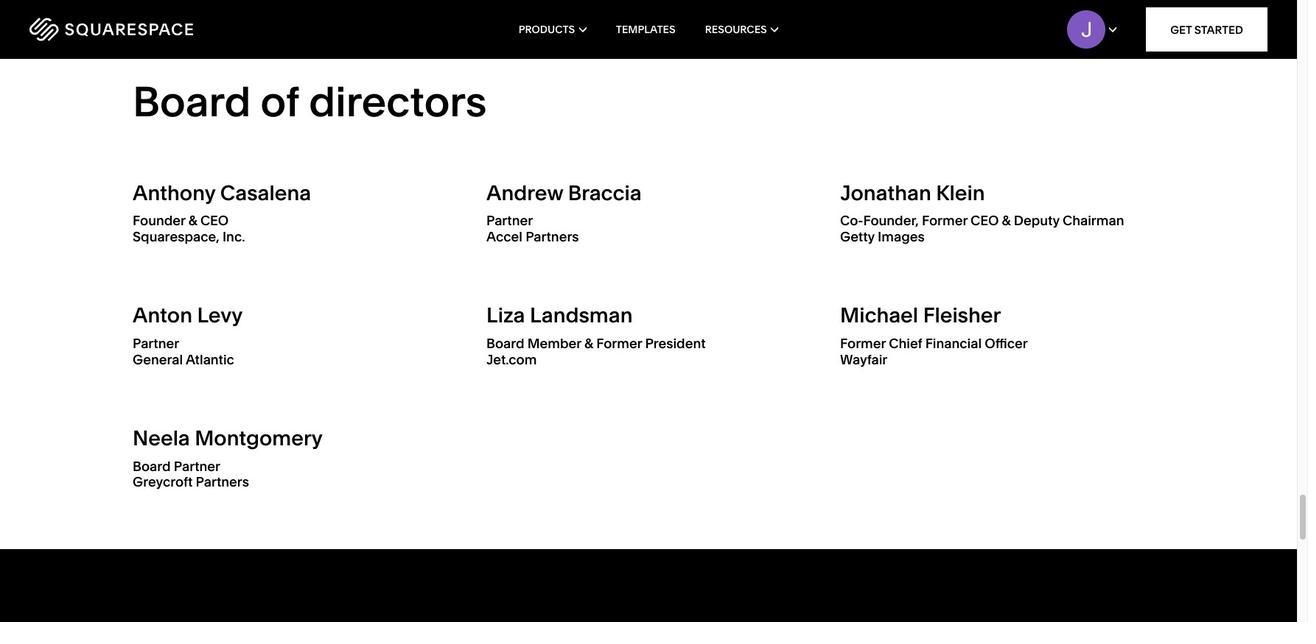 Task type: locate. For each thing, give the bounding box(es) containing it.
& left the deputy
[[1002, 212, 1011, 229]]

former down michael
[[840, 335, 886, 352]]

board
[[133, 76, 251, 127], [486, 335, 524, 352], [133, 458, 171, 475]]

general
[[133, 351, 183, 368]]

levy
[[197, 303, 243, 328]]

resources button
[[705, 0, 779, 59]]

0 horizontal spatial &
[[188, 212, 197, 229]]

0 vertical spatial partners
[[526, 228, 579, 245]]

landsman
[[530, 303, 633, 328]]

directors
[[309, 76, 487, 127]]

accel
[[486, 228, 523, 245]]

liza
[[486, 303, 525, 328]]

templates link
[[616, 0, 676, 59]]

president
[[645, 335, 706, 352]]

partners
[[526, 228, 579, 245], [196, 474, 249, 491]]

2 vertical spatial board
[[133, 458, 171, 475]]

board inside liza landsman board member & former president jet.com
[[486, 335, 524, 352]]

partner inside anton levy partner general atlantic
[[133, 335, 179, 352]]

0 horizontal spatial ceo
[[200, 212, 229, 229]]

0 vertical spatial partner
[[486, 212, 533, 229]]

get started link
[[1146, 7, 1268, 52]]

founder,
[[863, 212, 919, 229]]

jonathan klein co-founder, former ceo & deputy chairman getty images
[[840, 180, 1124, 245]]

board for neela montgomery
[[133, 458, 171, 475]]

1 horizontal spatial former
[[840, 335, 886, 352]]

ceo down klein
[[971, 212, 999, 229]]

1 horizontal spatial ceo
[[971, 212, 999, 229]]

chief
[[889, 335, 922, 352]]

former down landsman
[[596, 335, 642, 352]]

founder
[[133, 212, 185, 229]]

2 vertical spatial partner
[[174, 458, 220, 475]]

squarespace logo image
[[29, 18, 193, 41]]

fleisher
[[923, 303, 1001, 328]]

andrew
[[486, 180, 563, 205]]

1 vertical spatial partners
[[196, 474, 249, 491]]

board of directors
[[133, 76, 487, 127]]

anthony
[[133, 180, 215, 205]]

board inside neela montgomery board partner greycroft partners
[[133, 458, 171, 475]]

partners right accel
[[526, 228, 579, 245]]

& down landsman
[[584, 335, 593, 352]]

partners down montgomery
[[196, 474, 249, 491]]

& inside the jonathan klein co-founder, former ceo & deputy chairman getty images
[[1002, 212, 1011, 229]]

inc.
[[222, 228, 245, 245]]

co-
[[840, 212, 863, 229]]

former down klein
[[922, 212, 968, 229]]

1 vertical spatial board
[[486, 335, 524, 352]]

templates
[[616, 23, 676, 36]]

2 ceo from the left
[[971, 212, 999, 229]]

1 vertical spatial partner
[[133, 335, 179, 352]]

of
[[261, 76, 299, 127]]

former inside the jonathan klein co-founder, former ceo & deputy chairman getty images
[[922, 212, 968, 229]]

2 horizontal spatial former
[[922, 212, 968, 229]]

partner down neela
[[174, 458, 220, 475]]

partner down andrew
[[486, 212, 533, 229]]

1 horizontal spatial partners
[[526, 228, 579, 245]]

anthony casalena founder & ceo squarespace, inc.
[[133, 180, 311, 245]]

0 horizontal spatial partners
[[196, 474, 249, 491]]

1 ceo from the left
[[200, 212, 229, 229]]

chairman
[[1063, 212, 1124, 229]]

0 horizontal spatial former
[[596, 335, 642, 352]]

& down anthony
[[188, 212, 197, 229]]

partner down anton
[[133, 335, 179, 352]]

ceo down anthony
[[200, 212, 229, 229]]

neela
[[133, 426, 190, 451]]

partner inside andrew braccia partner accel partners
[[486, 212, 533, 229]]

andrew braccia partner accel partners
[[486, 180, 642, 245]]

images
[[878, 228, 925, 245]]

board for liza landsman
[[486, 335, 524, 352]]

montgomery
[[195, 426, 323, 451]]

jet.com
[[486, 351, 537, 368]]

michael fleisher former chief financial officer wayfair
[[840, 303, 1028, 368]]

former
[[922, 212, 968, 229], [596, 335, 642, 352], [840, 335, 886, 352]]

1 horizontal spatial &
[[584, 335, 593, 352]]

ceo
[[200, 212, 229, 229], [971, 212, 999, 229]]

&
[[188, 212, 197, 229], [1002, 212, 1011, 229], [584, 335, 593, 352]]

jonathan
[[840, 180, 931, 205]]

former inside michael fleisher former chief financial officer wayfair
[[840, 335, 886, 352]]

2 horizontal spatial &
[[1002, 212, 1011, 229]]

braccia
[[568, 180, 642, 205]]

partner
[[486, 212, 533, 229], [133, 335, 179, 352], [174, 458, 220, 475]]



Task type: describe. For each thing, give the bounding box(es) containing it.
squarespace logo link
[[29, 18, 277, 41]]

partners inside andrew braccia partner accel partners
[[526, 228, 579, 245]]

officer
[[985, 335, 1028, 352]]

atlantic
[[186, 351, 234, 368]]

wayfair
[[840, 351, 888, 368]]

partner for andrew braccia
[[486, 212, 533, 229]]

get started
[[1171, 22, 1243, 36]]

former inside liza landsman board member & former president jet.com
[[596, 335, 642, 352]]

products button
[[519, 0, 586, 59]]

& inside anthony casalena founder & ceo squarespace, inc.
[[188, 212, 197, 229]]

0 vertical spatial board
[[133, 76, 251, 127]]

ceo inside anthony casalena founder & ceo squarespace, inc.
[[200, 212, 229, 229]]

anton levy partner general atlantic
[[133, 303, 243, 368]]

anton
[[133, 303, 192, 328]]

michael
[[840, 303, 918, 328]]

getty
[[840, 228, 875, 245]]

& inside liza landsman board member & former president jet.com
[[584, 335, 593, 352]]

partners inside neela montgomery board partner greycroft partners
[[196, 474, 249, 491]]

products
[[519, 23, 575, 36]]

liza landsman board member & former president jet.com
[[486, 303, 706, 368]]

greycroft
[[133, 474, 193, 491]]

neela montgomery board partner greycroft partners
[[133, 426, 323, 491]]

partner for anton levy
[[133, 335, 179, 352]]

casalena
[[220, 180, 311, 205]]

squarespace,
[[133, 228, 219, 245]]

deputy
[[1014, 212, 1060, 229]]

member
[[528, 335, 581, 352]]

partner inside neela montgomery board partner greycroft partners
[[174, 458, 220, 475]]

started
[[1195, 22, 1243, 36]]

get
[[1171, 22, 1192, 36]]

klein
[[936, 180, 985, 205]]

resources
[[705, 23, 767, 36]]

financial
[[925, 335, 982, 352]]

ceo inside the jonathan klein co-founder, former ceo & deputy chairman getty images
[[971, 212, 999, 229]]



Task type: vqa. For each thing, say whether or not it's contained in the screenshot.


